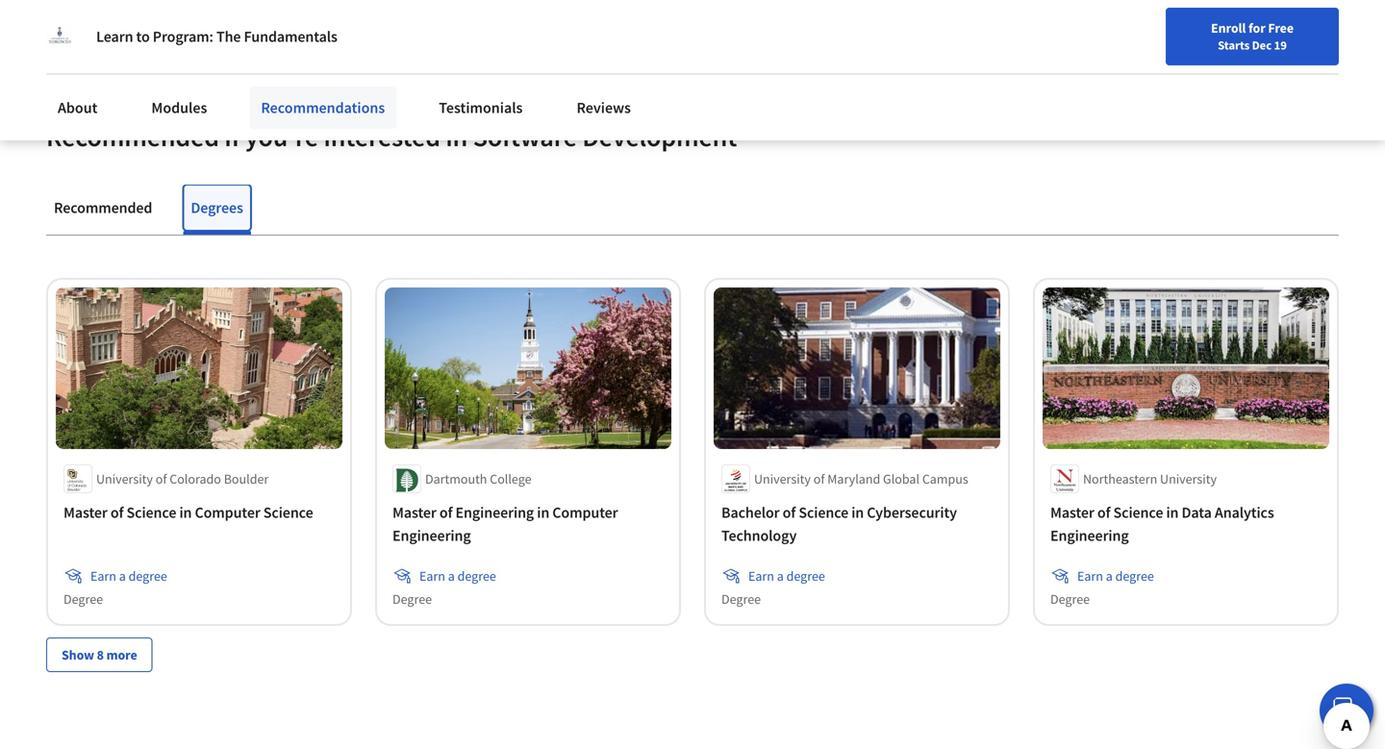 Task type: vqa. For each thing, say whether or not it's contained in the screenshot.
3rd the Coursera Project Network from the right
no



Task type: locate. For each thing, give the bounding box(es) containing it.
2 master from the left
[[393, 503, 437, 522]]

master inside master of science in computer science link
[[64, 503, 108, 522]]

0 horizontal spatial computer
[[195, 503, 261, 522]]

master of science in data analytics engineering
[[1051, 503, 1275, 546]]

science down university of colorado boulder on the bottom
[[127, 503, 176, 522]]

of for university of colorado boulder
[[156, 470, 167, 488]]

3 earn a degree from the left
[[749, 568, 826, 585]]

1 university from the left
[[96, 470, 153, 488]]

earn down master of engineering in computer engineering
[[420, 568, 446, 585]]

computer
[[195, 503, 261, 522], [553, 503, 618, 522]]

in for master of science in computer science
[[179, 503, 192, 522]]

3 a from the left
[[777, 568, 784, 585]]

university up data
[[1161, 470, 1217, 488]]

3 degree from the left
[[787, 568, 826, 585]]

a for master of science in computer science
[[119, 568, 126, 585]]

university left colorado at left bottom
[[96, 470, 153, 488]]

4 earn a degree from the left
[[1078, 568, 1155, 585]]

degree for master of science in computer science
[[64, 591, 103, 608]]

recommended
[[46, 120, 219, 154], [54, 198, 152, 218]]

4 earn from the left
[[1078, 568, 1104, 585]]

recommendation tabs tab list
[[46, 185, 1340, 235]]

bachelor
[[722, 503, 780, 522]]

1 computer from the left
[[195, 503, 261, 522]]

1 master from the left
[[64, 503, 108, 522]]

university
[[96, 470, 153, 488], [755, 470, 811, 488], [1161, 470, 1217, 488]]

degree
[[64, 591, 103, 608], [393, 591, 432, 608], [722, 591, 761, 608], [1051, 591, 1090, 608]]

chat with us image
[[1332, 696, 1363, 727]]

for
[[1249, 19, 1266, 37]]

1 horizontal spatial university
[[755, 470, 811, 488]]

show
[[62, 647, 94, 664]]

of for university of maryland global campus
[[814, 470, 825, 488]]

8
[[97, 647, 104, 664]]

in
[[446, 120, 468, 154], [179, 503, 192, 522], [537, 503, 550, 522], [852, 503, 864, 522], [1167, 503, 1179, 522]]

earn a degree down technology
[[749, 568, 826, 585]]

maryland
[[828, 470, 881, 488]]

of left colorado at left bottom
[[156, 470, 167, 488]]

engineering down the college
[[456, 503, 534, 522]]

university up the bachelor
[[755, 470, 811, 488]]

0 horizontal spatial master
[[64, 503, 108, 522]]

0 vertical spatial recommended
[[46, 120, 219, 154]]

bachelor of science in cybersecurity technology link
[[722, 501, 993, 547]]

2 computer from the left
[[553, 503, 618, 522]]

of for master of engineering in computer engineering
[[440, 503, 453, 522]]

dartmouth college
[[425, 470, 532, 488]]

earn for master of engineering in computer engineering
[[420, 568, 446, 585]]

1 a from the left
[[119, 568, 126, 585]]

2 earn from the left
[[420, 568, 446, 585]]

data
[[1182, 503, 1212, 522]]

1 horizontal spatial master
[[393, 503, 437, 522]]

science inside the master of science in data analytics engineering
[[1114, 503, 1164, 522]]

show 8 more button
[[46, 638, 153, 673]]

in for master of science in data analytics engineering
[[1167, 503, 1179, 522]]

modules link
[[140, 87, 219, 129]]

computer inside master of science in computer science link
[[195, 503, 261, 522]]

degree down the master of science in data analytics engineering
[[1116, 568, 1155, 585]]

earn
[[90, 568, 116, 585], [420, 568, 446, 585], [749, 568, 775, 585], [1078, 568, 1104, 585]]

northeastern university
[[1084, 470, 1217, 488]]

earn a degree down the master of science in data analytics engineering
[[1078, 568, 1155, 585]]

of left maryland
[[814, 470, 825, 488]]

science for master of science in data analytics engineering
[[1114, 503, 1164, 522]]

master
[[64, 503, 108, 522], [393, 503, 437, 522], [1051, 503, 1095, 522]]

dartmouth
[[425, 470, 487, 488]]

collection element
[[35, 236, 1351, 703]]

of down university of colorado boulder on the bottom
[[111, 503, 124, 522]]

degree down technology
[[787, 568, 826, 585]]

2 a from the left
[[448, 568, 455, 585]]

earn a degree down master of engineering in computer engineering
[[420, 568, 496, 585]]

1 horizontal spatial computer
[[553, 503, 618, 522]]

enroll
[[1212, 19, 1247, 37]]

2 horizontal spatial master
[[1051, 503, 1095, 522]]

earn for master of science in data analytics engineering
[[1078, 568, 1104, 585]]

0 horizontal spatial university
[[96, 470, 153, 488]]

bachelor of science in cybersecurity technology
[[722, 503, 958, 546]]

1 science from the left
[[127, 503, 176, 522]]

4 degree from the left
[[1116, 568, 1155, 585]]

in inside bachelor of science in cybersecurity technology
[[852, 503, 864, 522]]

of down northeastern
[[1098, 503, 1111, 522]]

2 degree from the left
[[458, 568, 496, 585]]

earn down the master of science in data analytics engineering
[[1078, 568, 1104, 585]]

campus
[[923, 470, 969, 488]]

earn down technology
[[749, 568, 775, 585]]

earn a degree for master of science in data analytics engineering
[[1078, 568, 1155, 585]]

engineering down northeastern
[[1051, 526, 1130, 546]]

a up more
[[119, 568, 126, 585]]

science for master of science in computer science
[[127, 503, 176, 522]]

learn
[[96, 27, 133, 46]]

4 science from the left
[[1114, 503, 1164, 522]]

3 master from the left
[[1051, 503, 1095, 522]]

None search field
[[274, 51, 592, 89]]

1 degree from the left
[[129, 568, 167, 585]]

technology
[[722, 526, 797, 546]]

1 degree from the left
[[64, 591, 103, 608]]

of down dartmouth at left
[[440, 503, 453, 522]]

individuals
[[52, 10, 128, 29]]

degree for master of engineering in computer engineering
[[393, 591, 432, 608]]

master of engineering in computer engineering
[[393, 503, 618, 546]]

master inside the master of science in data analytics engineering
[[1051, 503, 1095, 522]]

2 university from the left
[[755, 470, 811, 488]]

find
[[907, 61, 932, 78]]

science down maryland
[[799, 503, 849, 522]]

college
[[490, 470, 532, 488]]

of
[[156, 470, 167, 488], [814, 470, 825, 488], [111, 503, 124, 522], [440, 503, 453, 522], [783, 503, 796, 522], [1098, 503, 1111, 522]]

in for master of engineering in computer engineering
[[537, 503, 550, 522]]

of inside bachelor of science in cybersecurity technology
[[783, 503, 796, 522]]

in inside master of engineering in computer engineering
[[537, 503, 550, 522]]

earn up '8'
[[90, 568, 116, 585]]

1 earn a degree from the left
[[90, 568, 167, 585]]

a
[[119, 568, 126, 585], [448, 568, 455, 585], [777, 568, 784, 585], [1107, 568, 1113, 585]]

4 degree from the left
[[1051, 591, 1090, 608]]

earn a degree for master of engineering in computer engineering
[[420, 568, 496, 585]]

master inside master of engineering in computer engineering
[[393, 503, 437, 522]]

degree down master of science in computer science
[[129, 568, 167, 585]]

coursera image
[[23, 54, 145, 85]]

english
[[1072, 60, 1119, 79]]

2 degree from the left
[[393, 591, 432, 608]]

19
[[1275, 38, 1288, 53]]

of for bachelor of science in cybersecurity technology
[[783, 503, 796, 522]]

1 earn from the left
[[90, 568, 116, 585]]

engineering
[[456, 503, 534, 522], [393, 526, 471, 546], [1051, 526, 1130, 546]]

northeastern
[[1084, 470, 1158, 488]]

a down master of engineering in computer engineering
[[448, 568, 455, 585]]

science
[[127, 503, 176, 522], [264, 503, 313, 522], [799, 503, 849, 522], [1114, 503, 1164, 522]]

4 a from the left
[[1107, 568, 1113, 585]]

a down technology
[[777, 568, 784, 585]]

3 science from the left
[[799, 503, 849, 522]]

2 earn a degree from the left
[[420, 568, 496, 585]]

a down the master of science in data analytics engineering
[[1107, 568, 1113, 585]]

earn a degree up more
[[90, 568, 167, 585]]

cybersecurity
[[867, 503, 958, 522]]

engineering inside the master of science in data analytics engineering
[[1051, 526, 1130, 546]]

3 earn from the left
[[749, 568, 775, 585]]

degree for technology
[[787, 568, 826, 585]]

development
[[583, 120, 737, 154]]

if
[[225, 120, 240, 154]]

recommended inside button
[[54, 198, 152, 218]]

2 horizontal spatial university
[[1161, 470, 1217, 488]]

of inside master of engineering in computer engineering
[[440, 503, 453, 522]]

science down northeastern university
[[1114, 503, 1164, 522]]

1 vertical spatial recommended
[[54, 198, 152, 218]]

of inside the master of science in data analytics engineering
[[1098, 503, 1111, 522]]

science inside bachelor of science in cybersecurity technology
[[799, 503, 849, 522]]

modules
[[151, 98, 207, 117]]

master of science in computer science
[[64, 503, 313, 522]]

computer inside master of engineering in computer engineering
[[553, 503, 618, 522]]

university for master
[[96, 470, 153, 488]]

earn a degree
[[90, 568, 167, 585], [420, 568, 496, 585], [749, 568, 826, 585], [1078, 568, 1155, 585]]

master for master of science in computer science
[[64, 503, 108, 522]]

computer for engineering
[[553, 503, 618, 522]]

3 degree from the left
[[722, 591, 761, 608]]

degrees
[[191, 198, 243, 218]]

degree down master of engineering in computer engineering
[[458, 568, 496, 585]]

3 university from the left
[[1161, 470, 1217, 488]]

recommended for recommended
[[54, 198, 152, 218]]

master of science in computer science link
[[64, 501, 335, 524]]

degree for engineering
[[458, 568, 496, 585]]

degree
[[129, 568, 167, 585], [458, 568, 496, 585], [787, 568, 826, 585], [1116, 568, 1155, 585]]

science down boulder
[[264, 503, 313, 522]]

recommendations
[[261, 98, 385, 117]]

of up technology
[[783, 503, 796, 522]]

show notifications image
[[1181, 63, 1204, 86]]

in inside the master of science in data analytics engineering
[[1167, 503, 1179, 522]]

degree for master of science in data analytics engineering
[[1051, 591, 1090, 608]]



Task type: describe. For each thing, give the bounding box(es) containing it.
interested
[[324, 120, 441, 154]]

free
[[1269, 19, 1294, 37]]

the
[[216, 27, 241, 46]]

you're
[[245, 120, 319, 154]]

individuals link
[[23, 0, 136, 38]]

show 8 more
[[62, 647, 137, 664]]

fundamentals
[[244, 27, 338, 46]]

master for master of science in data analytics engineering
[[1051, 503, 1095, 522]]

2 science from the left
[[264, 503, 313, 522]]

colorado
[[170, 470, 221, 488]]

testimonials link
[[428, 87, 535, 129]]

master of science in data analytics engineering link
[[1051, 501, 1322, 547]]

find your new career link
[[897, 58, 1037, 82]]

university of maryland global campus
[[755, 470, 969, 488]]

university of toronto image
[[46, 23, 73, 50]]

earn a degree for master of science in computer science
[[90, 568, 167, 585]]

earn for master of science in computer science
[[90, 568, 116, 585]]

a for master of engineering in computer engineering
[[448, 568, 455, 585]]

about link
[[46, 87, 109, 129]]

enroll for free starts dec 19
[[1212, 19, 1294, 53]]

your
[[934, 61, 960, 78]]

master for master of engineering in computer engineering
[[393, 503, 437, 522]]

learn to program: the fundamentals
[[96, 27, 338, 46]]

starts
[[1219, 38, 1250, 53]]

computer for science
[[195, 503, 261, 522]]

earn for bachelor of science in cybersecurity technology
[[749, 568, 775, 585]]

more
[[106, 647, 137, 664]]

about
[[58, 98, 98, 117]]

recommended for recommended if you're interested in software development
[[46, 120, 219, 154]]

dec
[[1253, 38, 1272, 53]]

university of colorado boulder
[[96, 470, 269, 488]]

degree for analytics
[[1116, 568, 1155, 585]]

university for bachelor
[[755, 470, 811, 488]]

new
[[962, 61, 988, 78]]

degree for science
[[129, 568, 167, 585]]

find your new career
[[907, 61, 1027, 78]]

to
[[136, 27, 150, 46]]

of for master of science in data analytics engineering
[[1098, 503, 1111, 522]]

reviews
[[577, 98, 631, 117]]

earn a degree for bachelor of science in cybersecurity technology
[[749, 568, 826, 585]]

software
[[473, 120, 577, 154]]

master of engineering in computer engineering link
[[393, 501, 664, 547]]

analytics
[[1215, 503, 1275, 522]]

science for bachelor of science in cybersecurity technology
[[799, 503, 849, 522]]

a for bachelor of science in cybersecurity technology
[[777, 568, 784, 585]]

recommended button
[[46, 185, 160, 231]]

of for master of science in computer science
[[111, 503, 124, 522]]

boulder
[[224, 470, 269, 488]]

global
[[884, 470, 920, 488]]

reviews link
[[565, 87, 643, 129]]

career
[[990, 61, 1027, 78]]

degree for bachelor of science in cybersecurity technology
[[722, 591, 761, 608]]

english button
[[1037, 38, 1153, 101]]

degrees button
[[183, 185, 251, 231]]

engineering down dartmouth at left
[[393, 526, 471, 546]]

recommendations link
[[250, 87, 397, 129]]

a for master of science in data analytics engineering
[[1107, 568, 1113, 585]]

in for bachelor of science in cybersecurity technology
[[852, 503, 864, 522]]

program:
[[153, 27, 214, 46]]

testimonials
[[439, 98, 523, 117]]

recommended if you're interested in software development
[[46, 120, 737, 154]]



